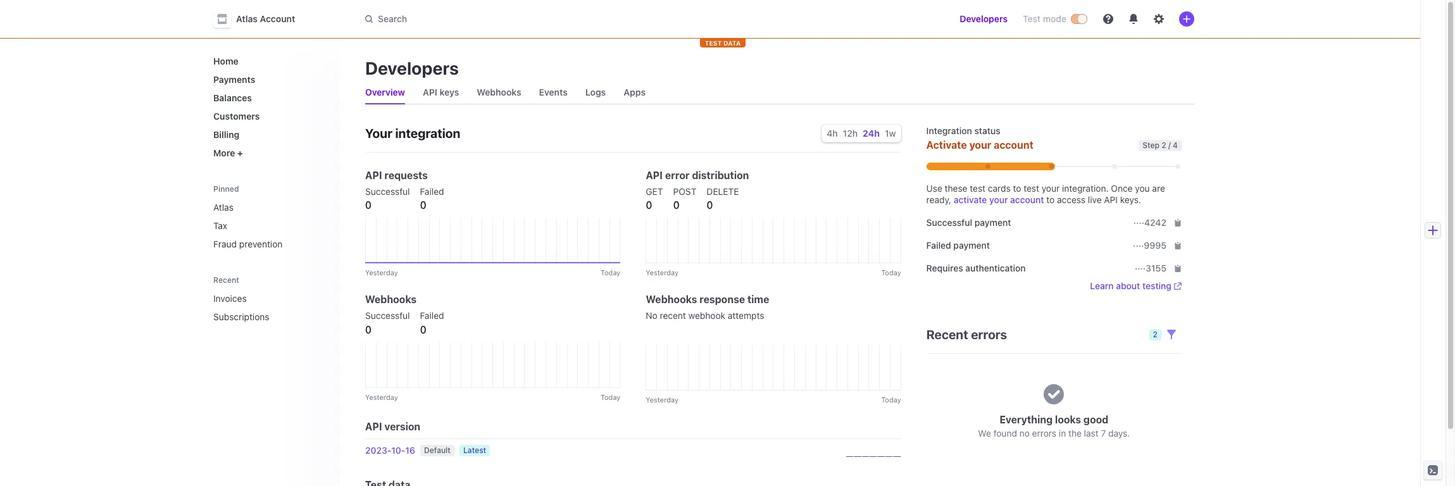 Task type: describe. For each thing, give the bounding box(es) containing it.
errors inside everything looks good we found no errors in the last 7 days.
[[1033, 428, 1057, 439]]

0 button for post 0
[[673, 198, 680, 213]]

requests
[[385, 170, 428, 181]]

use
[[927, 183, 943, 194]]

4
[[1173, 140, 1178, 150]]

api for api error distribution
[[646, 170, 663, 181]]

1 vertical spatial to
[[1047, 194, 1055, 205]]

0 horizontal spatial webhooks
[[365, 294, 417, 305]]

recent errors
[[927, 327, 1008, 342]]

authentication
[[966, 263, 1026, 274]]

overview
[[365, 87, 405, 98]]

webhooks response time
[[646, 294, 770, 305]]

12h button
[[843, 128, 858, 139]]

1 horizontal spatial 2
[[1162, 140, 1167, 150]]

looks
[[1055, 414, 1082, 426]]

pinned
[[213, 184, 239, 194]]

2 failed 0 from the top
[[420, 310, 444, 336]]

4h button
[[827, 128, 838, 139]]

atlas account
[[236, 13, 295, 24]]

failed payment
[[927, 240, 990, 251]]

in
[[1059, 428, 1066, 439]]

0 button for delete 0
[[707, 198, 713, 213]]

1 vertical spatial developers
[[365, 58, 459, 79]]

test
[[1023, 13, 1041, 24]]

learn
[[1091, 281, 1114, 291]]

atlas for atlas
[[213, 202, 234, 213]]

atlas account button
[[213, 10, 308, 28]]

your for activate
[[970, 139, 992, 151]]

found
[[994, 428, 1018, 439]]

delete 0
[[707, 186, 739, 211]]

today for error
[[882, 268, 901, 277]]

last
[[1084, 428, 1099, 439]]

pinned element
[[208, 197, 330, 255]]

1 vertical spatial failed
[[927, 240, 952, 251]]

2023-10-16 link
[[365, 445, 415, 457]]

1 failed 0 from the top
[[420, 186, 444, 211]]

fraud prevention link
[[208, 234, 330, 255]]

yesterday for api requests
[[365, 268, 398, 277]]

no recent webhook attempts
[[646, 310, 765, 321]]

····9995 button
[[1134, 239, 1182, 252]]

today for requests
[[601, 268, 621, 277]]

0 vertical spatial failed
[[420, 186, 444, 197]]

use these test cards to test your integration. once you are ready,
[[927, 183, 1166, 205]]

payment for successful payment
[[975, 217, 1012, 228]]

api for api requests
[[365, 170, 382, 181]]

latest
[[463, 446, 486, 455]]

12h
[[843, 128, 858, 139]]

mode
[[1043, 13, 1067, 24]]

post 0
[[673, 186, 697, 211]]

payments
[[213, 74, 255, 85]]

apps link
[[619, 84, 651, 101]]

activate
[[954, 194, 987, 205]]

events link
[[534, 84, 573, 101]]

activate your account link
[[954, 194, 1044, 205]]

Search text field
[[358, 7, 715, 31]]

about
[[1116, 281, 1141, 291]]

your inside use these test cards to test your integration. once you are ready,
[[1042, 183, 1060, 194]]

logs
[[586, 87, 606, 98]]

recent
[[660, 310, 686, 321]]

tax link
[[208, 215, 330, 236]]

version
[[385, 421, 421, 432]]

1w button
[[885, 128, 896, 139]]

pinned navigation links element
[[208, 179, 332, 255]]

atlas link
[[208, 197, 330, 218]]

····9995
[[1134, 240, 1167, 251]]

customers
[[213, 111, 260, 122]]

16
[[405, 445, 415, 456]]

recent navigation links element
[[201, 270, 340, 327]]

get 0
[[646, 186, 663, 211]]

24h
[[863, 128, 880, 139]]

····3155
[[1135, 263, 1167, 274]]

more
[[213, 148, 235, 158]]

invoices
[[213, 293, 247, 304]]

api requests
[[365, 170, 428, 181]]

help image
[[1104, 14, 1114, 24]]

0 horizontal spatial 2
[[1153, 330, 1158, 339]]

default
[[424, 446, 451, 455]]

2 vertical spatial failed
[[420, 310, 444, 321]]

step
[[1143, 140, 1160, 150]]

+
[[237, 148, 243, 158]]

0 button for successful 0
[[365, 198, 372, 213]]

settings image
[[1154, 14, 1164, 24]]

we
[[979, 428, 992, 439]]

attempts
[[728, 310, 765, 321]]

balances
[[213, 92, 252, 103]]

4h
[[827, 128, 838, 139]]

requires
[[927, 263, 964, 274]]

testing
[[1143, 281, 1172, 291]]

0 vertical spatial successful
[[365, 186, 410, 197]]

events
[[539, 87, 568, 98]]

everything looks good we found no errors in the last 7 days.
[[979, 414, 1130, 439]]

delete
[[707, 186, 739, 197]]

activate
[[927, 139, 967, 151]]

integration
[[395, 126, 461, 141]]

customers link
[[208, 106, 330, 127]]

7
[[1101, 428, 1106, 439]]

no
[[646, 310, 658, 321]]

1 test from the left
[[970, 183, 986, 194]]

yesterday for webhooks
[[365, 393, 398, 401]]

cards
[[988, 183, 1011, 194]]

tax
[[213, 220, 227, 231]]

learn about testing link
[[1091, 280, 1182, 293]]

you
[[1136, 183, 1150, 194]]

api down once on the top right of page
[[1105, 194, 1118, 205]]

1 successful 0 from the top
[[365, 186, 410, 211]]

integration.
[[1063, 183, 1109, 194]]

notifications image
[[1129, 14, 1139, 24]]

overview link
[[360, 84, 410, 101]]

payments link
[[208, 69, 330, 90]]

to inside use these test cards to test your integration. once you are ready,
[[1013, 183, 1022, 194]]

integration status
[[927, 125, 1001, 136]]



Task type: locate. For each thing, give the bounding box(es) containing it.
apps
[[624, 87, 646, 98]]

api up 2023-
[[365, 421, 382, 432]]

error
[[665, 170, 690, 181]]

0 inside get 0
[[646, 199, 652, 211]]

your up activate your account to access live api keys.
[[1042, 183, 1060, 194]]

1 vertical spatial atlas
[[213, 202, 234, 213]]

1 vertical spatial failed 0
[[420, 310, 444, 336]]

api left 'requests'
[[365, 170, 382, 181]]

0 vertical spatial your
[[970, 139, 992, 151]]

····4242 button
[[1134, 217, 1182, 229]]

0 button down delete
[[707, 198, 713, 213]]

2 0 button from the left
[[420, 198, 427, 213]]

api error distribution
[[646, 170, 749, 181]]

0 inside delete 0
[[707, 199, 713, 211]]

api up get
[[646, 170, 663, 181]]

more +
[[213, 148, 243, 158]]

1 vertical spatial errors
[[1033, 428, 1057, 439]]

account down status in the top of the page
[[994, 139, 1034, 151]]

api
[[423, 87, 437, 98], [365, 170, 382, 181], [646, 170, 663, 181], [1105, 194, 1118, 205], [365, 421, 382, 432]]

once
[[1111, 183, 1133, 194]]

distribution
[[692, 170, 749, 181]]

test up activate
[[970, 183, 986, 194]]

integration
[[927, 125, 972, 136]]

2023-10-16
[[365, 445, 415, 456]]

core navigation links element
[[208, 51, 330, 163]]

recent
[[213, 275, 239, 285], [927, 327, 969, 342]]

0 vertical spatial atlas
[[236, 13, 258, 24]]

developers left test
[[960, 13, 1008, 24]]

your
[[970, 139, 992, 151], [1042, 183, 1060, 194], [990, 194, 1008, 205]]

0 vertical spatial to
[[1013, 183, 1022, 194]]

3 0 button from the left
[[646, 198, 652, 213]]

0 vertical spatial errors
[[971, 327, 1008, 342]]

account
[[994, 139, 1034, 151], [1011, 194, 1044, 205]]

1 vertical spatial account
[[1011, 194, 1044, 205]]

webhooks for webhooks "link"
[[477, 87, 522, 98]]

to left access
[[1047, 194, 1055, 205]]

1 horizontal spatial webhooks
[[477, 87, 522, 98]]

test data
[[705, 39, 741, 47]]

0 button down 'post'
[[673, 198, 680, 213]]

5 0 button from the left
[[707, 198, 713, 213]]

2 test from the left
[[1024, 183, 1040, 194]]

account for activate
[[994, 139, 1034, 151]]

1w
[[885, 128, 896, 139]]

status
[[975, 125, 1001, 136]]

account
[[260, 13, 295, 24]]

1 horizontal spatial to
[[1047, 194, 1055, 205]]

keys
[[440, 87, 459, 98]]

payment down activate your account 'link'
[[975, 217, 1012, 228]]

2 successful 0 from the top
[[365, 310, 410, 336]]

4h 12h 24h 1w
[[827, 128, 896, 139]]

0 inside post 0
[[673, 199, 680, 211]]

Search search field
[[358, 7, 715, 31]]

atlas down pinned
[[213, 202, 234, 213]]

test
[[705, 39, 722, 47]]

0 vertical spatial account
[[994, 139, 1034, 151]]

1 horizontal spatial test
[[1024, 183, 1040, 194]]

developers
[[960, 13, 1008, 24], [365, 58, 459, 79]]

search
[[378, 13, 407, 24]]

your down status in the top of the page
[[970, 139, 992, 151]]

webhooks for webhooks response time
[[646, 294, 697, 305]]

1 vertical spatial your
[[1042, 183, 1060, 194]]

tab list containing overview
[[360, 81, 1195, 104]]

webhook
[[689, 310, 726, 321]]

1 horizontal spatial developers
[[960, 13, 1008, 24]]

figure
[[365, 218, 621, 263], [365, 218, 621, 263]]

24h button
[[863, 128, 880, 139]]

····4242
[[1134, 217, 1167, 228]]

0 button down 'requests'
[[420, 198, 427, 213]]

atlas inside 'button'
[[236, 13, 258, 24]]

2 vertical spatial your
[[990, 194, 1008, 205]]

2 down testing at the bottom
[[1153, 330, 1158, 339]]

1 vertical spatial payment
[[954, 240, 990, 251]]

0 button for failed 0
[[420, 198, 427, 213]]

response
[[700, 294, 745, 305]]

ready,
[[927, 194, 952, 205]]

atlas inside pinned element
[[213, 202, 234, 213]]

1 vertical spatial recent
[[927, 327, 969, 342]]

atlas for atlas account
[[236, 13, 258, 24]]

post
[[673, 186, 697, 197]]

2
[[1162, 140, 1167, 150], [1153, 330, 1158, 339]]

your integration
[[365, 126, 461, 141]]

your for activate
[[990, 194, 1008, 205]]

0 horizontal spatial atlas
[[213, 202, 234, 213]]

webhooks link
[[472, 84, 527, 101]]

0 button down 'api requests'
[[365, 198, 372, 213]]

everything
[[1000, 414, 1053, 426]]

days.
[[1109, 428, 1130, 439]]

2 left /
[[1162, 140, 1167, 150]]

to right cards
[[1013, 183, 1022, 194]]

api for api version
[[365, 421, 382, 432]]

successful
[[365, 186, 410, 197], [927, 217, 973, 228], [365, 310, 410, 321]]

yesterday for api error distribution
[[646, 268, 679, 277]]

1 vertical spatial successful 0
[[365, 310, 410, 336]]

4 0 button from the left
[[673, 198, 680, 213]]

webhooks inside "link"
[[477, 87, 522, 98]]

failed
[[420, 186, 444, 197], [927, 240, 952, 251], [420, 310, 444, 321]]

to
[[1013, 183, 1022, 194], [1047, 194, 1055, 205]]

api for api keys
[[423, 87, 437, 98]]

1 horizontal spatial recent
[[927, 327, 969, 342]]

0 vertical spatial payment
[[975, 217, 1012, 228]]

account down cards
[[1011, 194, 1044, 205]]

today for response
[[882, 396, 901, 404]]

0 horizontal spatial developers
[[365, 58, 459, 79]]

2 horizontal spatial webhooks
[[646, 294, 697, 305]]

1 0 button from the left
[[365, 198, 372, 213]]

test
[[970, 183, 986, 194], [1024, 183, 1040, 194]]

your
[[365, 126, 393, 141]]

get
[[646, 186, 663, 197]]

home link
[[208, 51, 330, 72]]

recent for recent
[[213, 275, 239, 285]]

fraud
[[213, 239, 237, 249]]

0 horizontal spatial test
[[970, 183, 986, 194]]

payment down "successful payment"
[[954, 240, 990, 251]]

payment
[[975, 217, 1012, 228], [954, 240, 990, 251]]

subscriptions
[[213, 312, 269, 322]]

0 horizontal spatial to
[[1013, 183, 1022, 194]]

1 vertical spatial successful
[[927, 217, 973, 228]]

0 vertical spatial successful 0
[[365, 186, 410, 211]]

0 button for get 0
[[646, 198, 652, 213]]

1 horizontal spatial errors
[[1033, 428, 1057, 439]]

developers up 'overview'
[[365, 58, 459, 79]]

your down cards
[[990, 194, 1008, 205]]

recent element
[[201, 288, 340, 327]]

atlas left account
[[236, 13, 258, 24]]

0 button
[[365, 198, 372, 213], [420, 198, 427, 213], [646, 198, 652, 213], [673, 198, 680, 213], [707, 198, 713, 213]]

activate your account to access live api keys.
[[954, 194, 1142, 205]]

balances link
[[208, 87, 330, 108]]

0 vertical spatial failed 0
[[420, 186, 444, 211]]

webhooks
[[477, 87, 522, 98], [365, 294, 417, 305], [646, 294, 697, 305]]

prevention
[[239, 239, 283, 249]]

1 vertical spatial 2
[[1153, 330, 1158, 339]]

invoices link
[[208, 288, 312, 309]]

0 horizontal spatial errors
[[971, 327, 1008, 342]]

today
[[601, 268, 621, 277], [882, 268, 901, 277], [601, 393, 621, 401], [882, 396, 901, 404]]

recent for recent errors
[[927, 327, 969, 342]]

2023-
[[365, 445, 392, 456]]

learn about testing
[[1091, 281, 1172, 291]]

test mode
[[1023, 13, 1067, 24]]

developers link
[[955, 9, 1013, 29]]

no
[[1020, 428, 1030, 439]]

billing
[[213, 129, 240, 140]]

subscriptions link
[[208, 306, 312, 327]]

access
[[1057, 194, 1086, 205]]

keys.
[[1121, 194, 1142, 205]]

0 vertical spatial recent
[[213, 275, 239, 285]]

the
[[1069, 428, 1082, 439]]

tab list
[[360, 81, 1195, 104]]

1 horizontal spatial atlas
[[236, 13, 258, 24]]

2 vertical spatial successful
[[365, 310, 410, 321]]

0 button down get
[[646, 198, 652, 213]]

api keys
[[423, 87, 459, 98]]

account for activate
[[1011, 194, 1044, 205]]

0 vertical spatial developers
[[960, 13, 1008, 24]]

test up activate your account to access live api keys.
[[1024, 183, 1040, 194]]

0 horizontal spatial recent
[[213, 275, 239, 285]]

fraud prevention
[[213, 239, 283, 249]]

yesterday for webhooks response time
[[646, 396, 679, 404]]

api inside 'link'
[[423, 87, 437, 98]]

0 vertical spatial 2
[[1162, 140, 1167, 150]]

home
[[213, 56, 239, 66]]

api left keys
[[423, 87, 437, 98]]

payment for failed payment
[[954, 240, 990, 251]]



Task type: vqa. For each thing, say whether or not it's contained in the screenshot.
View corresponding to View docs
no



